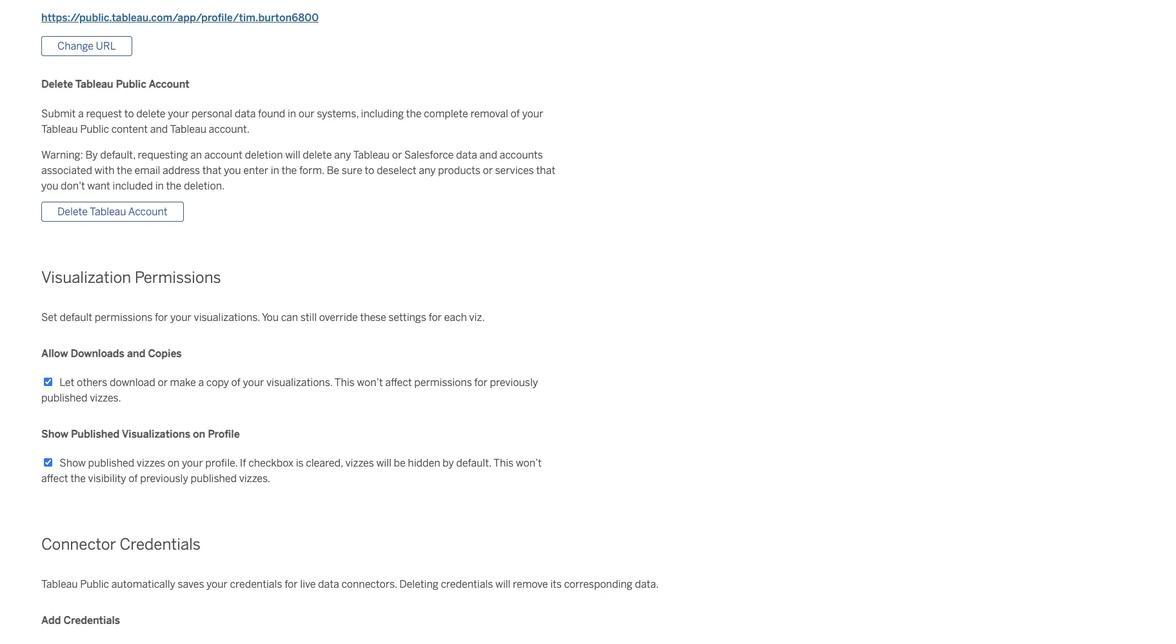 Task type: locate. For each thing, give the bounding box(es) containing it.
2 vizzes from the left
[[345, 458, 374, 470]]

in down email
[[155, 180, 164, 192]]

0 vertical spatial a
[[78, 107, 84, 120]]

systems,
[[317, 107, 359, 120]]

tableau down submit
[[41, 123, 78, 135]]

0 horizontal spatial previously
[[140, 473, 188, 485]]

account
[[204, 149, 243, 161]]

1 horizontal spatial published
[[88, 458, 134, 470]]

2 vertical spatial will
[[496, 579, 511, 591]]

2 vertical spatial of
[[129, 473, 138, 485]]

delete inside the warning: by default, requesting an account deletion will delete any tableau or salesforce data and accounts associated with the email address that you enter in the form. be sure to deselect any products or services that you don't want included in the deletion.
[[303, 149, 332, 161]]

download
[[110, 377, 155, 389]]

0 vertical spatial published
[[41, 392, 87, 404]]

0 horizontal spatial vizzes.
[[90, 392, 121, 404]]

profile.
[[205, 458, 238, 470]]

and up requesting
[[150, 123, 168, 135]]

on down visualizations
[[168, 458, 180, 470]]

to right sure
[[365, 164, 374, 176]]

any
[[334, 149, 351, 161], [419, 164, 436, 176]]

1 vertical spatial on
[[168, 458, 180, 470]]

a inside submit a request to delete your personal data found in our systems, including the complete removal of your tableau public content and tableau account.
[[78, 107, 84, 120]]

1 horizontal spatial vizzes.
[[239, 473, 270, 485]]

1 horizontal spatial of
[[231, 377, 241, 389]]

https://public.tableau.com/app/profile/tim.burton6800 link
[[41, 12, 319, 24]]

services
[[495, 164, 534, 176]]

to inside submit a request to delete your personal data found in our systems, including the complete removal of your tableau public content and tableau account.
[[124, 107, 134, 120]]

previously
[[490, 377, 538, 389], [140, 473, 188, 485]]

the right including
[[406, 107, 422, 120]]

your left profile.
[[182, 458, 203, 470]]

of right "visibility"
[[129, 473, 138, 485]]

0 horizontal spatial or
[[158, 377, 168, 389]]

0 horizontal spatial any
[[334, 149, 351, 161]]

1 horizontal spatial delete
[[303, 149, 332, 161]]

or up deselect on the top left of page
[[392, 149, 402, 161]]

0 vertical spatial this
[[335, 377, 355, 389]]

1 horizontal spatial previously
[[490, 377, 538, 389]]

change
[[57, 40, 94, 52]]

1 vertical spatial or
[[483, 164, 493, 176]]

and
[[150, 123, 168, 135], [480, 149, 497, 161], [127, 347, 145, 360]]

1 vertical spatial delete
[[303, 149, 332, 161]]

show
[[41, 428, 68, 441], [60, 458, 86, 470]]

a left copy
[[198, 377, 204, 389]]

0 horizontal spatial in
[[155, 180, 164, 192]]

this inside let others download or make a copy of your visualizations. this won't affect permissions for previously published vizzes.
[[335, 377, 355, 389]]

1 vertical spatial permissions
[[414, 377, 472, 389]]

2 vertical spatial data
[[318, 579, 339, 591]]

vizzes
[[137, 458, 165, 470], [345, 458, 374, 470]]

1 horizontal spatial vizzes
[[345, 458, 374, 470]]

2 that from the left
[[536, 164, 556, 176]]

or left make
[[158, 377, 168, 389]]

connectors.
[[342, 579, 397, 591]]

you down associated
[[41, 180, 58, 192]]

1 vertical spatial in
[[271, 164, 279, 176]]

won't inside let others download or make a copy of your visualizations. this won't affect permissions for previously published vizzes.
[[357, 377, 383, 389]]

Show published vizzes on your profile. If checkbox is cleared, vizzes will be hidden by default. This won't affect the visibility of previously published vizzes. checkbox
[[44, 459, 52, 467]]

or left services
[[483, 164, 493, 176]]

accounts
[[500, 149, 543, 161]]

1 horizontal spatial a
[[198, 377, 204, 389]]

delete up submit
[[41, 78, 73, 90]]

0 vertical spatial permissions
[[95, 311, 152, 324]]

vizzes. down if
[[239, 473, 270, 485]]

0 vertical spatial vizzes.
[[90, 392, 121, 404]]

2 horizontal spatial data
[[456, 149, 477, 161]]

0 horizontal spatial that
[[202, 164, 222, 176]]

deselect
[[377, 164, 417, 176]]

1 horizontal spatial visualizations.
[[266, 377, 333, 389]]

1 vertical spatial will
[[376, 458, 392, 470]]

set default permissions for your visualizations. you can still override these settings for each viz.
[[41, 311, 485, 324]]

visualizations.
[[194, 311, 260, 324], [266, 377, 333, 389]]

show up show published vizzes on your profile. if checkbox is cleared, vizzes will be hidden by default. this won't affect the visibility of previously published vizzes. checkbox
[[41, 428, 68, 441]]

1 horizontal spatial on
[[193, 428, 205, 441]]

show inside the show published vizzes on your profile. if checkbox is cleared, vizzes will be hidden by default. this won't affect the visibility of previously published vizzes.
[[60, 458, 86, 470]]

credentials
[[120, 536, 201, 554], [64, 615, 120, 627]]

vizzes right cleared,
[[345, 458, 374, 470]]

and inside the warning: by default, requesting an account deletion will delete any tableau or salesforce data and accounts associated with the email address that you enter in the form. be sure to deselect any products or services that you don't want included in the deletion.
[[480, 149, 497, 161]]

change url
[[57, 40, 116, 52]]

will left be
[[376, 458, 392, 470]]

delete
[[136, 107, 166, 120], [303, 149, 332, 161]]

1 credentials from the left
[[230, 579, 282, 591]]

1 vertical spatial affect
[[41, 473, 68, 485]]

visualizations
[[122, 428, 190, 441]]

1 vertical spatial of
[[231, 377, 241, 389]]

0 vertical spatial visualizations.
[[194, 311, 260, 324]]

credentials left the live
[[230, 579, 282, 591]]

0 vertical spatial data
[[235, 107, 256, 120]]

1 vertical spatial you
[[41, 180, 58, 192]]

previously inside let others download or make a copy of your visualizations. this won't affect permissions for previously published vizzes.
[[490, 377, 538, 389]]

on inside the show published vizzes on your profile. if checkbox is cleared, vizzes will be hidden by default. this won't affect the visibility of previously published vizzes.
[[168, 458, 180, 470]]

0 horizontal spatial you
[[41, 180, 58, 192]]

delete
[[41, 78, 73, 90], [57, 206, 88, 218]]

1 vertical spatial previously
[[140, 473, 188, 485]]

0 vertical spatial credentials
[[120, 536, 201, 554]]

1 horizontal spatial credentials
[[441, 579, 493, 591]]

the inside submit a request to delete your personal data found in our systems, including the complete removal of your tableau public content and tableau account.
[[406, 107, 422, 120]]

on left profile
[[193, 428, 205, 441]]

0 vertical spatial on
[[193, 428, 205, 441]]

1 vertical spatial any
[[419, 164, 436, 176]]

1 vertical spatial data
[[456, 149, 477, 161]]

1 horizontal spatial data
[[318, 579, 339, 591]]

sure
[[342, 164, 362, 176]]

if
[[240, 458, 246, 470]]

credentials right add
[[64, 615, 120, 627]]

0 vertical spatial affect
[[385, 377, 412, 389]]

2 vertical spatial public
[[80, 579, 109, 591]]

will up form.
[[285, 149, 300, 161]]

affect
[[385, 377, 412, 389], [41, 473, 68, 485]]

credentials
[[230, 579, 282, 591], [441, 579, 493, 591]]

won't
[[357, 377, 383, 389], [516, 458, 542, 470]]

your
[[168, 107, 189, 120], [522, 107, 544, 120], [170, 311, 192, 324], [243, 377, 264, 389], [182, 458, 203, 470], [207, 579, 228, 591]]

don't
[[61, 180, 85, 192]]

in
[[288, 107, 296, 120], [271, 164, 279, 176], [155, 180, 164, 192]]

will left remove
[[496, 579, 511, 591]]

in left our
[[288, 107, 296, 120]]

1 vertical spatial a
[[198, 377, 204, 389]]

the left "visibility"
[[70, 473, 86, 485]]

delete up form.
[[303, 149, 332, 161]]

0 horizontal spatial will
[[285, 149, 300, 161]]

that
[[202, 164, 222, 176], [536, 164, 556, 176]]

public down the request in the top of the page
[[80, 123, 109, 135]]

0 horizontal spatial this
[[335, 377, 355, 389]]

0 horizontal spatial data
[[235, 107, 256, 120]]

vizzes. down others
[[90, 392, 121, 404]]

this
[[335, 377, 355, 389], [494, 458, 514, 470]]

want
[[87, 180, 110, 192]]

to up content
[[124, 107, 134, 120]]

that down the accounts
[[536, 164, 556, 176]]

1 horizontal spatial or
[[392, 149, 402, 161]]

credentials up automatically
[[120, 536, 201, 554]]

vizzes down visualizations
[[137, 458, 165, 470]]

won't inside the show published vizzes on your profile. if checkbox is cleared, vizzes will be hidden by default. this won't affect the visibility of previously published vizzes.
[[516, 458, 542, 470]]

credentials for connector credentials
[[120, 536, 201, 554]]

1 that from the left
[[202, 164, 222, 176]]

warning:
[[41, 149, 83, 161]]

let
[[60, 377, 74, 389]]

tableau up 'an'
[[170, 123, 206, 135]]

1 horizontal spatial that
[[536, 164, 556, 176]]

these
[[360, 311, 386, 324]]

permissions
[[95, 311, 152, 324], [414, 377, 472, 389]]

tableau up the request in the top of the page
[[75, 78, 113, 90]]

tableau down want
[[90, 206, 126, 218]]

1 vertical spatial vizzes.
[[239, 473, 270, 485]]

1 vertical spatial won't
[[516, 458, 542, 470]]

0 horizontal spatial permissions
[[95, 311, 152, 324]]

0 horizontal spatial delete
[[136, 107, 166, 120]]

a inside let others download or make a copy of your visualizations. this won't affect permissions for previously published vizzes.
[[198, 377, 204, 389]]

0 horizontal spatial a
[[78, 107, 84, 120]]

url
[[96, 40, 116, 52]]

credentials for add credentials
[[64, 615, 120, 627]]

of inside let others download or make a copy of your visualizations. this won't affect permissions for previously published vizzes.
[[231, 377, 241, 389]]

this inside the show published vizzes on your profile. if checkbox is cleared, vizzes will be hidden by default. this won't affect the visibility of previously published vizzes.
[[494, 458, 514, 470]]

permissions
[[135, 268, 221, 287]]

salesforce
[[405, 149, 454, 161]]

2 horizontal spatial or
[[483, 164, 493, 176]]

tableau up sure
[[353, 149, 390, 161]]

1 vertical spatial to
[[365, 164, 374, 176]]

2 horizontal spatial and
[[480, 149, 497, 161]]

of
[[511, 107, 520, 120], [231, 377, 241, 389], [129, 473, 138, 485]]

your right copy
[[243, 377, 264, 389]]

1 vertical spatial and
[[480, 149, 497, 161]]

2 horizontal spatial published
[[191, 473, 237, 485]]

public up add credentials
[[80, 579, 109, 591]]

data inside the warning: by default, requesting an account deletion will delete any tableau or salesforce data and accounts associated with the email address that you enter in the form. be sure to deselect any products or services that you don't want included in the deletion.
[[456, 149, 477, 161]]

deleting
[[400, 579, 439, 591]]

published down let
[[41, 392, 87, 404]]

affect inside the show published vizzes on your profile. if checkbox is cleared, vizzes will be hidden by default. this won't affect the visibility of previously published vizzes.
[[41, 473, 68, 485]]

1 vertical spatial published
[[88, 458, 134, 470]]

data right the live
[[318, 579, 339, 591]]

0 vertical spatial will
[[285, 149, 300, 161]]

0 horizontal spatial to
[[124, 107, 134, 120]]

account.
[[209, 123, 250, 135]]

to inside the warning: by default, requesting an account deletion will delete any tableau or salesforce data and accounts associated with the email address that you enter in the form. be sure to deselect any products or services that you don't want included in the deletion.
[[365, 164, 374, 176]]

default
[[60, 311, 92, 324]]

default,
[[100, 149, 135, 161]]

0 horizontal spatial credentials
[[230, 579, 282, 591]]

0 vertical spatial and
[[150, 123, 168, 135]]

1 vertical spatial delete
[[57, 206, 88, 218]]

1 vertical spatial public
[[80, 123, 109, 135]]

any up sure
[[334, 149, 351, 161]]

public up the request in the top of the page
[[116, 78, 146, 90]]

data up products
[[456, 149, 477, 161]]

of right the removal
[[511, 107, 520, 120]]

0 horizontal spatial affect
[[41, 473, 68, 485]]

0 vertical spatial to
[[124, 107, 134, 120]]

data up account.
[[235, 107, 256, 120]]

will
[[285, 149, 300, 161], [376, 458, 392, 470], [496, 579, 511, 591]]

any down "salesforce"
[[419, 164, 436, 176]]

submit
[[41, 107, 76, 120]]

your left personal
[[168, 107, 189, 120]]

1 vertical spatial show
[[60, 458, 86, 470]]

2 vertical spatial and
[[127, 347, 145, 360]]

of right copy
[[231, 377, 241, 389]]

0 vertical spatial show
[[41, 428, 68, 441]]

vizzes.
[[90, 392, 121, 404], [239, 473, 270, 485]]

tableau
[[75, 78, 113, 90], [41, 123, 78, 135], [170, 123, 206, 135], [353, 149, 390, 161], [90, 206, 126, 218], [41, 579, 78, 591]]

your right saves
[[207, 579, 228, 591]]

by
[[443, 458, 454, 470]]

credentials right deleting
[[441, 579, 493, 591]]

1 vizzes from the left
[[137, 458, 165, 470]]

delete up content
[[136, 107, 166, 120]]

visualization
[[41, 268, 131, 287]]

1 vertical spatial visualizations.
[[266, 377, 333, 389]]

you
[[224, 164, 241, 176], [41, 180, 58, 192]]

0 vertical spatial you
[[224, 164, 241, 176]]

tableau up add
[[41, 579, 78, 591]]

0 horizontal spatial published
[[41, 392, 87, 404]]

1 horizontal spatial to
[[365, 164, 374, 176]]

1 horizontal spatial will
[[376, 458, 392, 470]]

2 vertical spatial or
[[158, 377, 168, 389]]

published down profile.
[[191, 473, 237, 485]]

0 horizontal spatial on
[[168, 458, 180, 470]]

1 horizontal spatial affect
[[385, 377, 412, 389]]

you down account
[[224, 164, 241, 176]]

and up services
[[480, 149, 497, 161]]

delete tableau account
[[57, 206, 168, 218]]

you
[[262, 311, 279, 324]]

0 vertical spatial public
[[116, 78, 146, 90]]

0 vertical spatial previously
[[490, 377, 538, 389]]

Let others download or make a copy of your visualizations. This won't affect permissions for previously published vizzes. checkbox
[[44, 378, 52, 386]]

and left copies
[[127, 347, 145, 360]]

the left form.
[[282, 164, 297, 176]]

0 vertical spatial delete
[[136, 107, 166, 120]]

delete down don't at the top left of page
[[57, 206, 88, 218]]

0 horizontal spatial vizzes
[[137, 458, 165, 470]]

set
[[41, 311, 57, 324]]

your up copies
[[170, 311, 192, 324]]

published
[[41, 392, 87, 404], [88, 458, 134, 470], [191, 473, 237, 485]]

0 vertical spatial in
[[288, 107, 296, 120]]

show right show published vizzes on your profile. if checkbox is cleared, vizzes will be hidden by default. this won't affect the visibility of previously published vizzes. checkbox
[[60, 458, 86, 470]]

1 vertical spatial this
[[494, 458, 514, 470]]

for
[[155, 311, 168, 324], [429, 311, 442, 324], [475, 377, 488, 389], [285, 579, 298, 591]]

1 horizontal spatial won't
[[516, 458, 542, 470]]

1 horizontal spatial permissions
[[414, 377, 472, 389]]

in down deletion
[[271, 164, 279, 176]]

a right submit
[[78, 107, 84, 120]]

0 vertical spatial delete
[[41, 78, 73, 90]]

that up deletion.
[[202, 164, 222, 176]]

profile
[[208, 428, 240, 441]]

email
[[135, 164, 160, 176]]

published up "visibility"
[[88, 458, 134, 470]]

downloads
[[71, 347, 125, 360]]

add
[[41, 615, 61, 627]]

0 vertical spatial won't
[[357, 377, 383, 389]]

1 horizontal spatial and
[[150, 123, 168, 135]]



Task type: describe. For each thing, give the bounding box(es) containing it.
data inside submit a request to delete your personal data found in our systems, including the complete removal of your tableau public content and tableau account.
[[235, 107, 256, 120]]

settings
[[389, 311, 426, 324]]

0 vertical spatial account
[[149, 78, 190, 90]]

1 vertical spatial account
[[128, 206, 168, 218]]

live
[[300, 579, 316, 591]]

copies
[[148, 347, 182, 360]]

will inside the warning: by default, requesting an account deletion will delete any tableau or salesforce data and accounts associated with the email address that you enter in the form. be sure to deselect any products or services that you don't want included in the deletion.
[[285, 149, 300, 161]]

0 vertical spatial or
[[392, 149, 402, 161]]

remove
[[513, 579, 548, 591]]

of inside the show published vizzes on your profile. if checkbox is cleared, vizzes will be hidden by default. this won't affect the visibility of previously published vizzes.
[[129, 473, 138, 485]]

affect inside let others download or make a copy of your visualizations. this won't affect permissions for previously published vizzes.
[[385, 377, 412, 389]]

saves
[[178, 579, 204, 591]]

products
[[438, 164, 481, 176]]

our
[[299, 107, 315, 120]]

will inside the show published vizzes on your profile. if checkbox is cleared, vizzes will be hidden by default. this won't affect the visibility of previously published vizzes.
[[376, 458, 392, 470]]

or inside let others download or make a copy of your visualizations. this won't affect permissions for previously published vizzes.
[[158, 377, 168, 389]]

requesting
[[138, 149, 188, 161]]

show published vizzes on your profile. if checkbox is cleared, vizzes will be hidden by default. this won't affect the visibility of previously published vizzes.
[[41, 458, 542, 485]]

and inside submit a request to delete your personal data found in our systems, including the complete removal of your tableau public content and tableau account.
[[150, 123, 168, 135]]

your inside let others download or make a copy of your visualizations. this won't affect permissions for previously published vizzes.
[[243, 377, 264, 389]]

2 horizontal spatial will
[[496, 579, 511, 591]]

public inside submit a request to delete your personal data found in our systems, including the complete removal of your tableau public content and tableau account.
[[80, 123, 109, 135]]

vizzes. inside the show published vizzes on your profile. if checkbox is cleared, vizzes will be hidden by default. this won't affect the visibility of previously published vizzes.
[[239, 473, 270, 485]]

visualizations. inside let others download or make a copy of your visualizations. this won't affect permissions for previously published vizzes.
[[266, 377, 333, 389]]

delete for delete tableau account
[[57, 206, 88, 218]]

cleared,
[[306, 458, 343, 470]]

form.
[[299, 164, 324, 176]]

connector credentials
[[41, 536, 201, 554]]

let others download or make a copy of your visualizations. this won't affect permissions for previously published vizzes.
[[41, 377, 538, 404]]

in inside submit a request to delete your personal data found in our systems, including the complete removal of your tableau public content and tableau account.
[[288, 107, 296, 120]]

found
[[258, 107, 285, 120]]

the down default,
[[117, 164, 132, 176]]

your up the accounts
[[522, 107, 544, 120]]

published inside let others download or make a copy of your visualizations. this won't affect permissions for previously published vizzes.
[[41, 392, 87, 404]]

warning: by default, requesting an account deletion will delete any tableau or salesforce data and accounts associated with the email address that you enter in the form. be sure to deselect any products or services that you don't want included in the deletion.
[[41, 149, 556, 192]]

viz.
[[469, 311, 485, 324]]

allow downloads and copies
[[41, 347, 182, 360]]

0 horizontal spatial visualizations.
[[194, 311, 260, 324]]

published
[[71, 428, 120, 441]]

visibility
[[88, 473, 126, 485]]

of inside submit a request to delete your personal data found in our systems, including the complete removal of your tableau public content and tableau account.
[[511, 107, 520, 120]]

your inside the show published vizzes on your profile. if checkbox is cleared, vizzes will be hidden by default. this won't affect the visibility of previously published vizzes.
[[182, 458, 203, 470]]

still
[[301, 311, 317, 324]]

the inside the show published vizzes on your profile. if checkbox is cleared, vizzes will be hidden by default. this won't affect the visibility of previously published vizzes.
[[70, 473, 86, 485]]

delete inside submit a request to delete your personal data found in our systems, including the complete removal of your tableau public content and tableau account.
[[136, 107, 166, 120]]

each
[[444, 311, 467, 324]]

automatically
[[111, 579, 175, 591]]

default.
[[456, 458, 492, 470]]

https://public.tableau.com/app/profile/tim.burton6800
[[41, 12, 319, 24]]

data.
[[635, 579, 659, 591]]

2 vertical spatial published
[[191, 473, 237, 485]]

request
[[86, 107, 122, 120]]

with
[[95, 164, 115, 176]]

enter
[[243, 164, 268, 176]]

be
[[327, 164, 339, 176]]

permissions inside let others download or make a copy of your visualizations. this won't affect permissions for previously published vizzes.
[[414, 377, 472, 389]]

is
[[296, 458, 304, 470]]

2 credentials from the left
[[441, 579, 493, 591]]

others
[[77, 377, 107, 389]]

included
[[113, 180, 153, 192]]

address
[[163, 164, 200, 176]]

connector
[[41, 536, 116, 554]]

tableau public automatically saves your credentials for live data connectors. deleting credentials will remove its corresponding data.
[[41, 579, 659, 591]]

associated
[[41, 164, 92, 176]]

delete tableau account link
[[41, 202, 184, 222]]

submit a request to delete your personal data found in our systems, including the complete removal of your tableau public content and tableau account.
[[41, 107, 544, 135]]

be
[[394, 458, 406, 470]]

add credentials
[[41, 615, 120, 627]]

delete tableau public account
[[41, 78, 190, 90]]

checkbox
[[249, 458, 294, 470]]

including
[[361, 107, 404, 120]]

vizzes. inside let others download or make a copy of your visualizations. this won't affect permissions for previously published vizzes.
[[90, 392, 121, 404]]

deletion
[[245, 149, 283, 161]]

personal
[[191, 107, 232, 120]]

for inside let others download or make a copy of your visualizations. this won't affect permissions for previously published vizzes.
[[475, 377, 488, 389]]

tableau inside the warning: by default, requesting an account deletion will delete any tableau or salesforce data and accounts associated with the email address that you enter in the form. be sure to deselect any products or services that you don't want included in the deletion.
[[353, 149, 390, 161]]

by
[[85, 149, 98, 161]]

show for published
[[60, 458, 86, 470]]

on for vizzes
[[168, 458, 180, 470]]

content
[[111, 123, 148, 135]]

the down address
[[166, 180, 182, 192]]

hidden
[[408, 458, 440, 470]]

show for published
[[41, 428, 68, 441]]

1 horizontal spatial in
[[271, 164, 279, 176]]

its
[[551, 579, 562, 591]]

1 horizontal spatial you
[[224, 164, 241, 176]]

deletion.
[[184, 180, 225, 192]]

make
[[170, 377, 196, 389]]

delete for delete tableau public account
[[41, 78, 73, 90]]

on for visualizations
[[193, 428, 205, 441]]

removal
[[471, 107, 508, 120]]

copy
[[206, 377, 229, 389]]

allow
[[41, 347, 68, 360]]

override
[[319, 311, 358, 324]]

previously inside the show published vizzes on your profile. if checkbox is cleared, vizzes will be hidden by default. this won't affect the visibility of previously published vizzes.
[[140, 473, 188, 485]]

change url button
[[41, 36, 132, 56]]

can
[[281, 311, 298, 324]]

an
[[190, 149, 202, 161]]

visualization permissions
[[41, 268, 221, 287]]

complete
[[424, 107, 468, 120]]

corresponding
[[564, 579, 633, 591]]

show published visualizations on profile
[[41, 428, 240, 441]]

0 horizontal spatial and
[[127, 347, 145, 360]]



Task type: vqa. For each thing, say whether or not it's contained in the screenshot.
the right Remove Favorite icon
no



